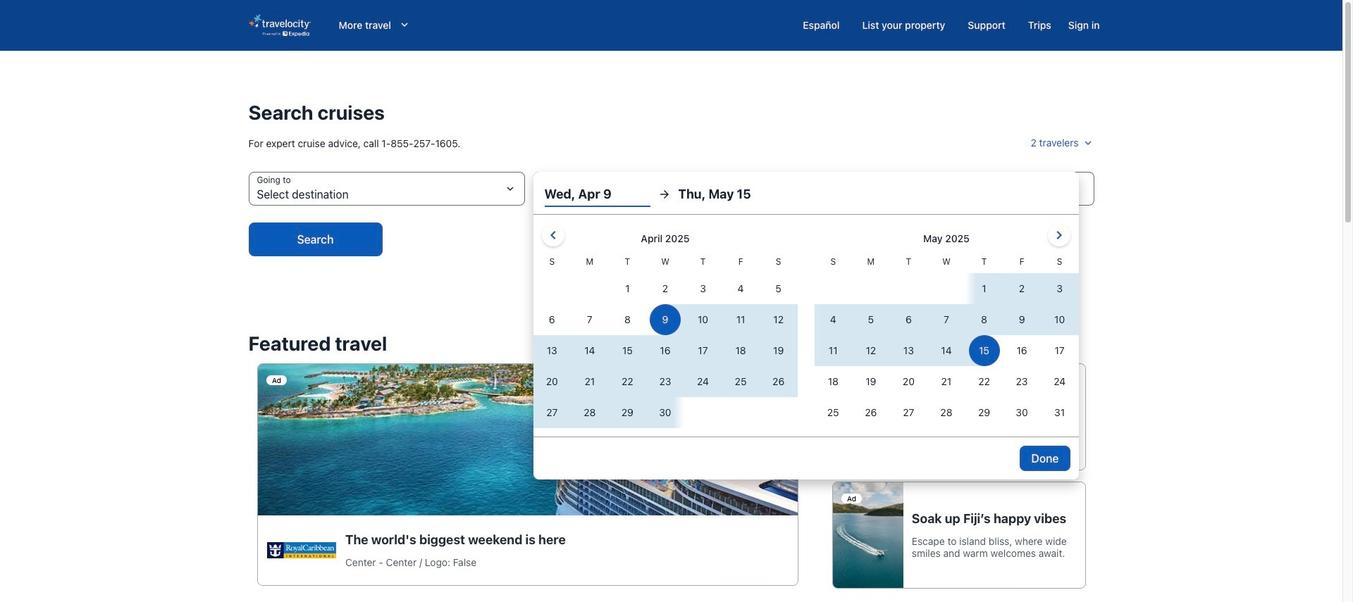 Task type: locate. For each thing, give the bounding box(es) containing it.
next month image
[[1051, 227, 1068, 244]]

featured travel region
[[240, 324, 1103, 598]]

main content
[[0, 51, 1343, 603]]



Task type: describe. For each thing, give the bounding box(es) containing it.
travelocity logo image
[[249, 14, 311, 37]]

2 travelers image
[[1082, 137, 1095, 149]]

previous month image
[[545, 227, 562, 244]]



